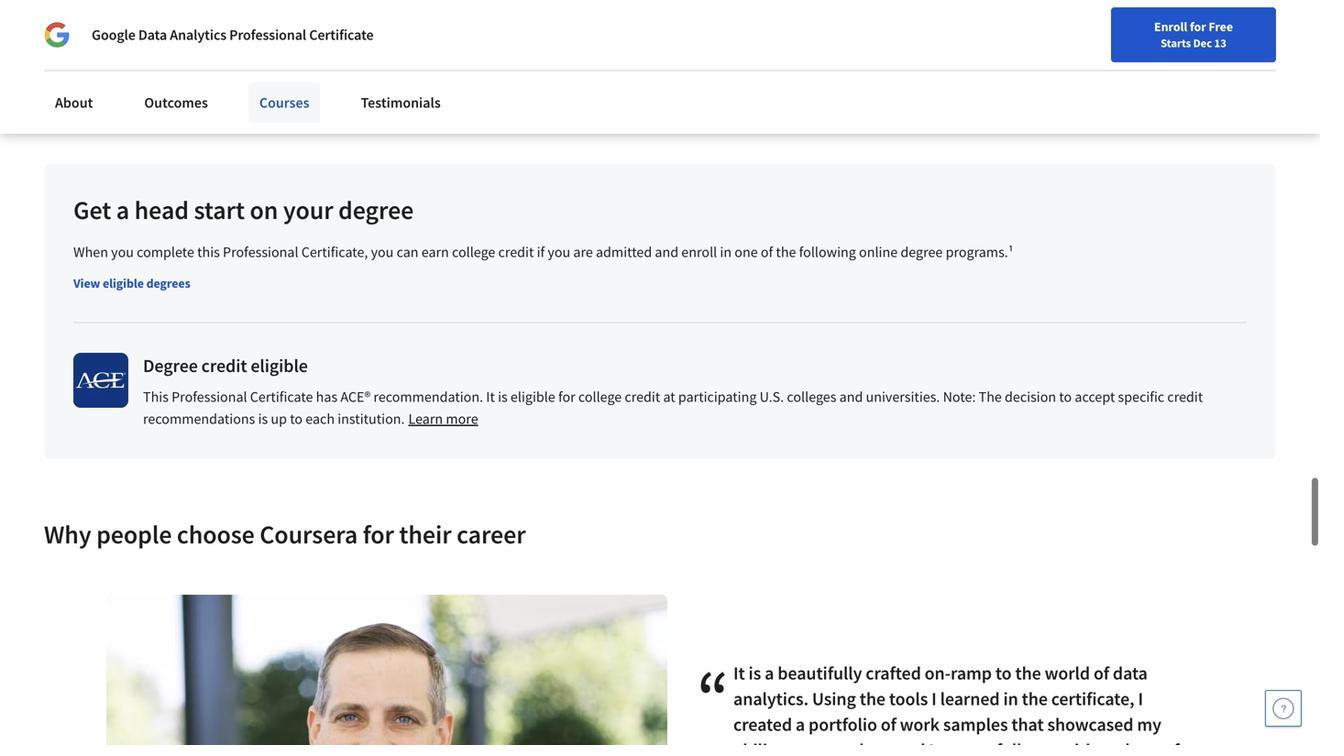 Task type: vqa. For each thing, say whether or not it's contained in the screenshot.
left
no



Task type: locate. For each thing, give the bounding box(es) containing it.
learn more
[[409, 410, 478, 428]]

ace®
[[341, 388, 371, 406]]

you left can
[[371, 243, 394, 261]]

None search field
[[261, 11, 564, 48]]

in left one
[[720, 243, 732, 261]]

0 vertical spatial and
[[655, 243, 679, 261]]

1 vertical spatial certificate
[[250, 388, 313, 406]]

1 vertical spatial and
[[840, 388, 863, 406]]

0 vertical spatial is
[[498, 388, 508, 406]]

certificate up up
[[250, 388, 313, 406]]

crafted
[[866, 662, 922, 685]]

show notifications image
[[1108, 23, 1130, 45]]

0 horizontal spatial degree
[[338, 194, 414, 226]]

college right earn at the left top of the page
[[452, 243, 496, 261]]

menu item
[[970, 18, 1088, 78]]

0 horizontal spatial eligible
[[103, 275, 144, 292]]

to inside 'it is a beautifully crafted on-ramp to the world of data analytics. using the tools i learned in the certificate, i created a portfolio of work samples that showcased my ability as an analyst, and i successfully transitioned out'
[[996, 662, 1012, 685]]

get
[[73, 194, 111, 226]]

2 vertical spatial is
[[749, 662, 761, 685]]

is left up
[[258, 410, 268, 428]]

certificate
[[309, 26, 374, 44], [250, 388, 313, 406]]

0 horizontal spatial and
[[655, 243, 679, 261]]

institution.
[[338, 410, 405, 428]]

certificate up data visualization
[[309, 26, 374, 44]]

data left cleansing
[[466, 60, 491, 77]]

1 horizontal spatial in
[[1004, 688, 1019, 711]]

2 vertical spatial professional
[[172, 388, 247, 406]]

1 vertical spatial of
[[1094, 662, 1110, 685]]

2 vertical spatial eligible
[[511, 388, 556, 406]]

professional inside this professional certificate has ace® recommendation. it is eligible for college credit at participating u.s. colleges and universities. note: the decision to accept specific credit recommendations is up to each institution.
[[172, 388, 247, 406]]

degree right the online
[[901, 243, 943, 261]]

to
[[1060, 388, 1072, 406], [290, 410, 303, 428], [996, 662, 1012, 685]]

it right recommendation.
[[486, 388, 495, 406]]

0 vertical spatial it
[[486, 388, 495, 406]]

professional up recommendations
[[172, 388, 247, 406]]

are
[[574, 243, 593, 261]]

testimonials
[[361, 94, 441, 112]]

professional up sql
[[229, 26, 306, 44]]

i right tools
[[932, 688, 937, 711]]

2 horizontal spatial is
[[749, 662, 761, 685]]

1 vertical spatial in
[[1004, 688, 1019, 711]]

0 vertical spatial college
[[452, 243, 496, 261]]

0 horizontal spatial is
[[258, 410, 268, 428]]

the right one
[[776, 243, 797, 261]]

0 vertical spatial for
[[1191, 18, 1207, 35]]

1 horizontal spatial for
[[559, 388, 576, 406]]

up
[[271, 410, 287, 428]]

data for data visualization
[[340, 60, 365, 77]]

head
[[135, 194, 189, 226]]

to right ramp
[[996, 662, 1012, 685]]

data cleansing
[[466, 60, 546, 77]]

skills you'll gain
[[78, 24, 178, 42]]

of right one
[[761, 243, 773, 261]]

0 vertical spatial a
[[116, 194, 129, 226]]

accept
[[1075, 388, 1116, 406]]

data
[[138, 26, 167, 44], [185, 60, 210, 77], [340, 60, 365, 77], [466, 60, 491, 77]]

2 horizontal spatial you
[[548, 243, 571, 261]]

1 vertical spatial it
[[734, 662, 745, 685]]

i up my
[[1139, 688, 1144, 711]]

2 horizontal spatial of
[[1094, 662, 1110, 685]]

data down analytics
[[185, 60, 210, 77]]

dec
[[1194, 36, 1213, 50]]

college left at
[[579, 388, 622, 406]]

degree
[[338, 194, 414, 226], [901, 243, 943, 261]]

eligible inside this professional certificate has ace® recommendation. it is eligible for college credit at participating u.s. colleges and universities. note: the decision to accept specific credit recommendations is up to each institution.
[[511, 388, 556, 406]]

2 horizontal spatial eligible
[[511, 388, 556, 406]]

and left enroll
[[655, 243, 679, 261]]

is inside 'it is a beautifully crafted on-ramp to the world of data analytics. using the tools i learned in the certificate, i created a portfolio of work samples that showcased my ability as an analyst, and i successfully transitioned out'
[[749, 662, 761, 685]]

a right get
[[116, 194, 129, 226]]

degrees
[[146, 275, 190, 292]]

to right up
[[290, 410, 303, 428]]

1 vertical spatial college
[[579, 388, 622, 406]]

coursera image
[[22, 15, 138, 44]]

0 vertical spatial of
[[761, 243, 773, 261]]

for
[[1191, 18, 1207, 35], [559, 388, 576, 406], [363, 519, 394, 551]]

2 horizontal spatial for
[[1191, 18, 1207, 35]]

0 vertical spatial in
[[720, 243, 732, 261]]

1 horizontal spatial it
[[734, 662, 745, 685]]

a up analytics.
[[765, 662, 774, 685]]

career
[[457, 519, 526, 551]]

0 horizontal spatial of
[[761, 243, 773, 261]]

0 vertical spatial degree
[[338, 194, 414, 226]]

you'll
[[114, 24, 149, 42]]

credit right 'specific'
[[1168, 388, 1204, 406]]

professional down on
[[223, 243, 299, 261]]

1 vertical spatial to
[[290, 410, 303, 428]]

and down work
[[896, 739, 926, 746]]

ability
[[734, 739, 783, 746]]

1 horizontal spatial eligible
[[251, 354, 308, 377]]

if
[[537, 243, 545, 261]]

of left work
[[881, 714, 897, 736]]

for inside this professional certificate has ace® recommendation. it is eligible for college credit at participating u.s. colleges and universities. note: the decision to accept specific credit recommendations is up to each institution.
[[559, 388, 576, 406]]

the
[[776, 243, 797, 261], [1016, 662, 1042, 685], [860, 688, 886, 711], [1022, 688, 1048, 711]]

complete
[[137, 243, 194, 261]]

degree up can
[[338, 194, 414, 226]]

and
[[655, 243, 679, 261], [840, 388, 863, 406], [896, 739, 926, 746]]

an
[[808, 739, 827, 746]]

in up that at bottom
[[1004, 688, 1019, 711]]

data for data cleansing
[[466, 60, 491, 77]]

certificate,
[[302, 243, 368, 261]]

0 horizontal spatial you
[[111, 243, 134, 261]]

credit
[[499, 243, 534, 261], [201, 354, 247, 377], [625, 388, 661, 406], [1168, 388, 1204, 406]]

1 horizontal spatial college
[[579, 388, 622, 406]]

learned
[[941, 688, 1000, 711]]

data left visualization
[[340, 60, 365, 77]]

1 vertical spatial for
[[559, 388, 576, 406]]

1 horizontal spatial degree
[[901, 243, 943, 261]]

the left world
[[1016, 662, 1042, 685]]

you right if
[[548, 243, 571, 261]]

outcomes link
[[133, 83, 219, 123]]

certificate inside this professional certificate has ace® recommendation. it is eligible for college credit at participating u.s. colleges and universities. note: the decision to accept specific credit recommendations is up to each institution.
[[250, 388, 313, 406]]

ramp
[[951, 662, 992, 685]]

1 vertical spatial a
[[765, 662, 774, 685]]

2 horizontal spatial a
[[796, 714, 805, 736]]

data visualization
[[340, 60, 435, 77]]

the down crafted
[[860, 688, 886, 711]]

1 vertical spatial eligible
[[251, 354, 308, 377]]

credit right degree
[[201, 354, 247, 377]]

1 horizontal spatial you
[[371, 243, 394, 261]]

1 horizontal spatial to
[[996, 662, 1012, 685]]

sql
[[287, 60, 309, 77]]

on-
[[925, 662, 951, 685]]

degree credit eligible
[[143, 354, 308, 377]]

when
[[73, 243, 108, 261]]

and right colleges
[[840, 388, 863, 406]]

a up as
[[796, 714, 805, 736]]

0 vertical spatial professional
[[229, 26, 306, 44]]

world
[[1045, 662, 1091, 685]]

is
[[498, 388, 508, 406], [258, 410, 268, 428], [749, 662, 761, 685]]

online
[[859, 243, 898, 261]]

get a head start on your degree
[[73, 194, 414, 226]]

of
[[761, 243, 773, 261], [1094, 662, 1110, 685], [881, 714, 897, 736]]

about link
[[44, 83, 104, 123]]

to left accept
[[1060, 388, 1072, 406]]

2 vertical spatial for
[[363, 519, 394, 551]]

of up the certificate,
[[1094, 662, 1110, 685]]

data for data analysis
[[185, 60, 210, 77]]

2 vertical spatial to
[[996, 662, 1012, 685]]

admitted
[[596, 243, 652, 261]]

is up analytics.
[[749, 662, 761, 685]]

learn more link
[[409, 410, 478, 428]]

0 vertical spatial eligible
[[103, 275, 144, 292]]

0 vertical spatial to
[[1060, 388, 1072, 406]]

0 horizontal spatial it
[[486, 388, 495, 406]]

you right when
[[111, 243, 134, 261]]

you
[[111, 243, 134, 261], [371, 243, 394, 261], [548, 243, 571, 261]]

it up analytics.
[[734, 662, 745, 685]]

view eligible degrees button
[[73, 274, 190, 293]]

1 horizontal spatial and
[[840, 388, 863, 406]]

is right recommendation.
[[498, 388, 508, 406]]

can
[[397, 243, 419, 261]]

2 vertical spatial of
[[881, 714, 897, 736]]

enroll for free starts dec 13
[[1155, 18, 1234, 50]]

2 vertical spatial and
[[896, 739, 926, 746]]

each
[[306, 410, 335, 428]]

2 horizontal spatial and
[[896, 739, 926, 746]]

tools
[[890, 688, 928, 711]]

it inside 'it is a beautifully crafted on-ramp to the world of data analytics. using the tools i learned in the certificate, i created a portfolio of work samples that showcased my ability as an analyst, and i successfully transitioned out'
[[734, 662, 745, 685]]

1 vertical spatial degree
[[901, 243, 943, 261]]

eligible
[[103, 275, 144, 292], [251, 354, 308, 377], [511, 388, 556, 406]]

in
[[720, 243, 732, 261], [1004, 688, 1019, 711]]



Task type: describe. For each thing, give the bounding box(es) containing it.
13
[[1215, 36, 1227, 50]]

their
[[399, 519, 452, 551]]

recommendations
[[143, 410, 255, 428]]

earn
[[422, 243, 449, 261]]

for inside enroll for free starts dec 13
[[1191, 18, 1207, 35]]

about
[[55, 94, 93, 112]]

3 you from the left
[[548, 243, 571, 261]]

0 horizontal spatial a
[[116, 194, 129, 226]]

analysis
[[212, 60, 256, 77]]

and inside 'it is a beautifully crafted on-ramp to the world of data analytics. using the tools i learned in the certificate, i created a portfolio of work samples that showcased my ability as an analyst, and i successfully transitioned out'
[[896, 739, 926, 746]]

colleges
[[787, 388, 837, 406]]

analytics.
[[734, 688, 809, 711]]

u.s.
[[760, 388, 784, 406]]

0 horizontal spatial to
[[290, 410, 303, 428]]

when you complete this professional certificate, you can earn college credit if you are admitted and enroll in one of the following online degree programs.¹
[[73, 243, 1014, 261]]

in inside 'it is a beautifully crafted on-ramp to the world of data analytics. using the tools i learned in the certificate, i created a portfolio of work samples that showcased my ability as an analyst, and i successfully transitioned out'
[[1004, 688, 1019, 711]]

2 vertical spatial a
[[796, 714, 805, 736]]

credit left at
[[625, 388, 661, 406]]

starts
[[1161, 36, 1192, 50]]

that
[[1012, 714, 1044, 736]]

it inside this professional certificate has ace® recommendation. it is eligible for college credit at participating u.s. colleges and universities. note: the decision to accept specific credit recommendations is up to each institution.
[[486, 388, 495, 406]]

credit left if
[[499, 243, 534, 261]]

has
[[316, 388, 338, 406]]

google
[[92, 26, 136, 44]]

spreadsheet
[[86, 60, 154, 77]]

note:
[[943, 388, 976, 406]]

as
[[787, 739, 804, 746]]

universities.
[[866, 388, 940, 406]]

view eligible degrees
[[73, 275, 190, 292]]

why
[[44, 519, 91, 551]]

cleansing
[[494, 60, 546, 77]]

data analysis
[[185, 60, 256, 77]]

my
[[1138, 714, 1162, 736]]

learn
[[409, 410, 443, 428]]

this
[[143, 388, 169, 406]]

i down work
[[929, 739, 934, 746]]

this
[[197, 243, 220, 261]]

your
[[283, 194, 333, 226]]

0 horizontal spatial college
[[452, 243, 496, 261]]

work
[[900, 714, 940, 736]]

visualization
[[367, 60, 435, 77]]

more
[[446, 410, 478, 428]]

at
[[664, 388, 676, 406]]

people
[[96, 519, 172, 551]]

1 vertical spatial is
[[258, 410, 268, 428]]

following
[[799, 243, 857, 261]]

certificate,
[[1052, 688, 1135, 711]]

data
[[1113, 662, 1148, 685]]

skills
[[78, 24, 111, 42]]

courses
[[259, 94, 310, 112]]

programs.¹
[[946, 243, 1014, 261]]

beautifully
[[778, 662, 863, 685]]

courses link
[[248, 83, 321, 123]]

enroll
[[682, 243, 717, 261]]

showcased
[[1048, 714, 1134, 736]]

1 horizontal spatial is
[[498, 388, 508, 406]]

transitioned
[[1035, 739, 1131, 746]]

1 horizontal spatial of
[[881, 714, 897, 736]]

participating
[[679, 388, 757, 406]]

college inside this professional certificate has ace® recommendation. it is eligible for college credit at participating u.s. colleges and universities. note: the decision to accept specific credit recommendations is up to each institution.
[[579, 388, 622, 406]]

1 vertical spatial professional
[[223, 243, 299, 261]]

data right google at top
[[138, 26, 167, 44]]

decision
[[1005, 388, 1057, 406]]

free
[[1209, 18, 1234, 35]]

1 horizontal spatial a
[[765, 662, 774, 685]]

it is a beautifully crafted on-ramp to the world of data analytics. using the tools i learned in the certificate, i created a portfolio of work samples that showcased my ability as an analyst, and i successfully transitioned out
[[734, 662, 1197, 746]]

coursera
[[260, 519, 358, 551]]

and inside this professional certificate has ace® recommendation. it is eligible for college credit at participating u.s. colleges and universities. note: the decision to accept specific credit recommendations is up to each institution.
[[840, 388, 863, 406]]

2 horizontal spatial to
[[1060, 388, 1072, 406]]

outcomes
[[144, 94, 208, 112]]

successfully
[[938, 739, 1031, 746]]

the up that at bottom
[[1022, 688, 1048, 711]]

one
[[735, 243, 758, 261]]

learner scott h usa image
[[106, 595, 668, 746]]

portfolio
[[809, 714, 878, 736]]

eligible inside view eligible degrees button
[[103, 275, 144, 292]]

using
[[813, 688, 856, 711]]

recommendation.
[[374, 388, 483, 406]]

view
[[73, 275, 100, 292]]

analyst,
[[831, 739, 892, 746]]

gain
[[152, 24, 178, 42]]

google image
[[44, 22, 70, 48]]

start
[[194, 194, 245, 226]]

specific
[[1119, 388, 1165, 406]]

on
[[250, 194, 278, 226]]

choose
[[177, 519, 255, 551]]

samples
[[944, 714, 1008, 736]]

degree
[[143, 354, 198, 377]]

enroll
[[1155, 18, 1188, 35]]

2 you from the left
[[371, 243, 394, 261]]

why people choose coursera for their career
[[44, 519, 526, 551]]

0 vertical spatial certificate
[[309, 26, 374, 44]]

0 horizontal spatial for
[[363, 519, 394, 551]]

testimonials link
[[350, 83, 452, 123]]

google data analytics professional certificate
[[92, 26, 374, 44]]

1 you from the left
[[111, 243, 134, 261]]

the
[[979, 388, 1002, 406]]

analytics
[[170, 26, 227, 44]]

help center image
[[1273, 698, 1295, 720]]

0 horizontal spatial in
[[720, 243, 732, 261]]

this professional certificate has ace® recommendation. it is eligible for college credit at participating u.s. colleges and universities. note: the decision to accept specific credit recommendations is up to each institution.
[[143, 388, 1204, 428]]

ace logo image
[[73, 353, 128, 408]]



